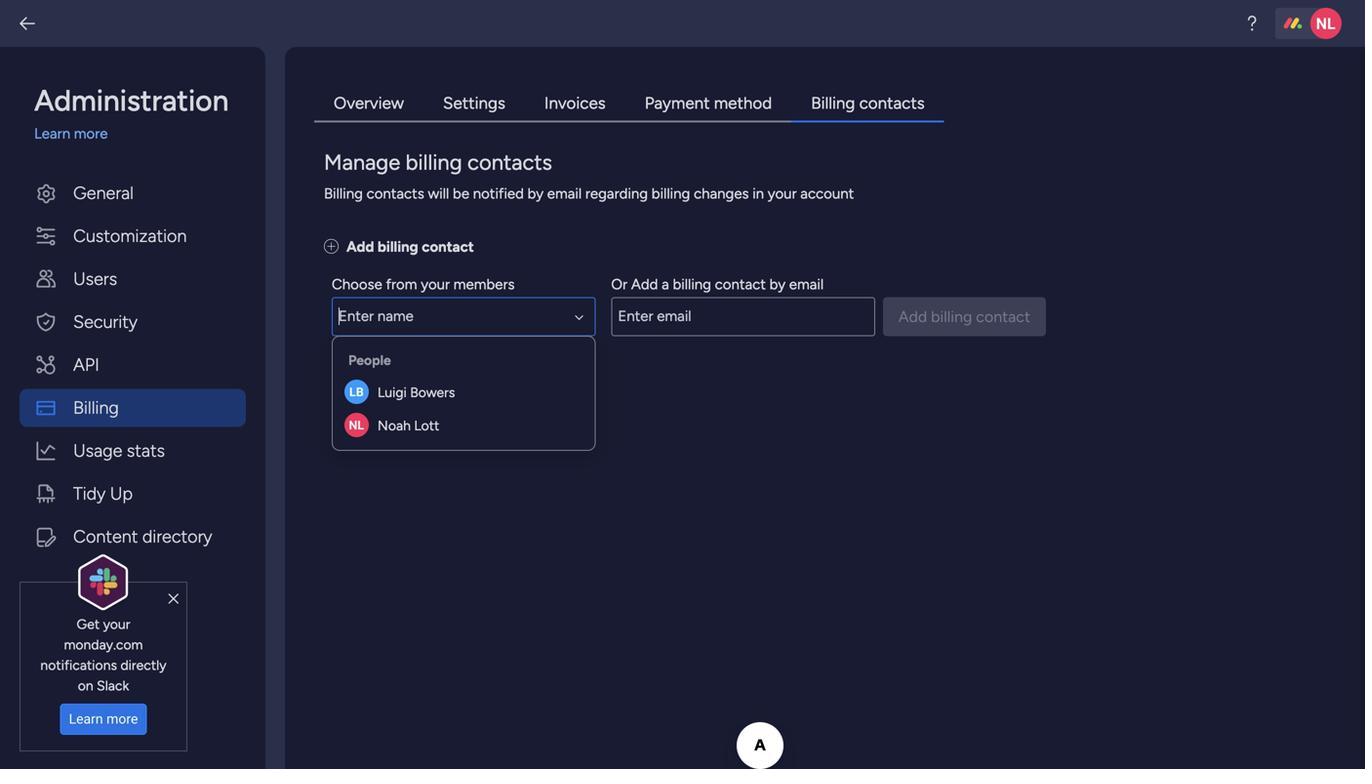 Task type: describe. For each thing, give the bounding box(es) containing it.
up
[[110, 483, 133, 504]]

changes
[[694, 185, 749, 203]]

billing up from
[[378, 238, 419, 256]]

security
[[73, 311, 138, 332]]

1 horizontal spatial contact
[[715, 276, 766, 293]]

noah lott link
[[341, 409, 587, 442]]

or add a billing contact by email
[[611, 276, 824, 293]]

a
[[662, 276, 669, 293]]

administration
[[34, 83, 229, 118]]

Enter name text field
[[332, 297, 596, 336]]

settings
[[443, 93, 506, 113]]

2 vertical spatial contacts
[[367, 185, 424, 203]]

choose from your members
[[332, 276, 515, 293]]

get
[[77, 616, 100, 632]]

slack
[[97, 677, 129, 694]]

payment method link
[[625, 86, 792, 123]]

0 horizontal spatial add
[[347, 238, 374, 256]]

api button
[[20, 346, 246, 384]]

billing for billing contacts
[[811, 93, 856, 113]]

users
[[73, 268, 117, 289]]

people
[[349, 352, 391, 369]]

method
[[714, 93, 772, 113]]

billing for billing
[[73, 397, 119, 418]]

learn more button
[[60, 704, 147, 735]]

billing button
[[20, 389, 246, 427]]

dapulse plus image
[[324, 238, 339, 256]]

security button
[[20, 303, 246, 341]]

back to workspace image
[[18, 14, 37, 33]]

account
[[801, 185, 854, 203]]

directory
[[142, 526, 212, 547]]

2 horizontal spatial contacts
[[860, 93, 925, 113]]

content
[[73, 526, 138, 547]]

bowers
[[410, 384, 455, 401]]

tidy up
[[73, 483, 133, 504]]

monday.com
[[64, 636, 143, 653]]

Enter email text field
[[611, 297, 875, 336]]

stats
[[127, 440, 165, 461]]

dapulse x slim image
[[169, 590, 179, 608]]

settings link
[[424, 86, 525, 123]]

email inside the manage billing contacts billing contacts will be notified by email regarding billing changes in your account
[[547, 185, 582, 203]]

will
[[428, 185, 449, 203]]

1 horizontal spatial email
[[790, 276, 824, 293]]

choose
[[332, 276, 382, 293]]

add billing contact
[[347, 238, 474, 256]]

1 horizontal spatial by
[[770, 276, 786, 293]]

billing contacts
[[811, 93, 925, 113]]

from
[[386, 276, 417, 293]]

more inside administration learn more
[[74, 125, 108, 143]]

billing contacts link
[[792, 86, 945, 123]]

get your monday.com notifications directly on slack
[[40, 616, 167, 694]]

your inside get your monday.com notifications directly on slack
[[103, 616, 130, 632]]

0 horizontal spatial contact
[[422, 238, 474, 256]]

usage stats button
[[20, 432, 246, 470]]

tidy up button
[[20, 475, 246, 513]]

content directory button
[[20, 518, 246, 556]]

directly
[[121, 657, 167, 673]]



Task type: vqa. For each thing, say whether or not it's contained in the screenshot.
method in the top of the page
yes



Task type: locate. For each thing, give the bounding box(es) containing it.
add right the dapulse plus icon
[[347, 238, 374, 256]]

0 horizontal spatial billing
[[73, 397, 119, 418]]

overview link
[[314, 86, 424, 123]]

your
[[768, 185, 797, 203], [421, 276, 450, 293], [103, 616, 130, 632]]

be
[[453, 185, 470, 203]]

1 vertical spatial billing
[[324, 185, 363, 203]]

1 vertical spatial contact
[[715, 276, 766, 293]]

add left a
[[631, 276, 658, 293]]

0 vertical spatial email
[[547, 185, 582, 203]]

members
[[454, 276, 515, 293]]

0 horizontal spatial by
[[528, 185, 544, 203]]

1 vertical spatial contacts
[[468, 149, 552, 175]]

0 horizontal spatial email
[[547, 185, 582, 203]]

0 vertical spatial more
[[74, 125, 108, 143]]

usage stats
[[73, 440, 165, 461]]

noah lott
[[378, 417, 440, 434]]

2 vertical spatial billing
[[73, 397, 119, 418]]

0 vertical spatial contacts
[[860, 93, 925, 113]]

1 vertical spatial add
[[631, 276, 658, 293]]

luigi bowers link
[[341, 376, 587, 409]]

None text field
[[332, 297, 596, 336]]

manage
[[324, 149, 400, 175]]

usage
[[73, 440, 122, 461]]

noah
[[378, 417, 411, 434]]

1 vertical spatial email
[[790, 276, 824, 293]]

1 horizontal spatial your
[[421, 276, 450, 293]]

api
[[73, 354, 100, 375]]

2 horizontal spatial your
[[768, 185, 797, 203]]

billing inside the manage billing contacts billing contacts will be notified by email regarding billing changes in your account
[[324, 185, 363, 203]]

administration learn more
[[34, 83, 229, 143]]

help image
[[1243, 14, 1262, 33]]

manage billing contacts billing contacts will be notified by email regarding billing changes in your account
[[324, 149, 854, 203]]

invoices link
[[525, 86, 625, 123]]

0 vertical spatial your
[[768, 185, 797, 203]]

0 vertical spatial add
[[347, 238, 374, 256]]

2 horizontal spatial billing
[[811, 93, 856, 113]]

by up enter email text box
[[770, 276, 786, 293]]

contact
[[422, 238, 474, 256], [715, 276, 766, 293]]

email
[[547, 185, 582, 203], [790, 276, 824, 293]]

billing
[[406, 149, 462, 175], [652, 185, 690, 203], [378, 238, 419, 256], [673, 276, 712, 293]]

notifications
[[40, 657, 117, 673]]

or
[[611, 276, 628, 293]]

learn inside administration learn more
[[34, 125, 70, 143]]

contacts
[[860, 93, 925, 113], [468, 149, 552, 175], [367, 185, 424, 203]]

more
[[74, 125, 108, 143], [107, 711, 138, 727]]

regarding
[[586, 185, 648, 203]]

by inside the manage billing contacts billing contacts will be notified by email regarding billing changes in your account
[[528, 185, 544, 203]]

your right in
[[768, 185, 797, 203]]

more down the slack
[[107, 711, 138, 727]]

0 vertical spatial by
[[528, 185, 544, 203]]

0 horizontal spatial your
[[103, 616, 130, 632]]

billing right a
[[673, 276, 712, 293]]

0 horizontal spatial contacts
[[367, 185, 424, 203]]

0 vertical spatial learn
[[34, 125, 70, 143]]

learn inside button
[[69, 711, 103, 727]]

by
[[528, 185, 544, 203], [770, 276, 786, 293]]

luigi bowers
[[378, 384, 455, 401]]

your inside the manage billing contacts billing contacts will be notified by email regarding billing changes in your account
[[768, 185, 797, 203]]

add
[[347, 238, 374, 256], [631, 276, 658, 293]]

email up enter email text box
[[790, 276, 824, 293]]

1 vertical spatial your
[[421, 276, 450, 293]]

notified
[[473, 185, 524, 203]]

in
[[753, 185, 764, 203]]

general button
[[20, 174, 246, 212]]

learn down on
[[69, 711, 103, 727]]

billing up will
[[406, 149, 462, 175]]

contact up choose from your members
[[422, 238, 474, 256]]

general
[[73, 183, 134, 204]]

billing left changes
[[652, 185, 690, 203]]

learn down "administration"
[[34, 125, 70, 143]]

0 vertical spatial contact
[[422, 238, 474, 256]]

your right from
[[421, 276, 450, 293]]

users button
[[20, 260, 246, 298]]

tidy
[[73, 483, 106, 504]]

more inside button
[[107, 711, 138, 727]]

payment
[[645, 93, 710, 113]]

learn
[[34, 125, 70, 143], [69, 711, 103, 727]]

luigi
[[378, 384, 407, 401]]

more down "administration"
[[74, 125, 108, 143]]

learn more
[[69, 711, 138, 727]]

1 vertical spatial learn
[[69, 711, 103, 727]]

billing inside button
[[73, 397, 119, 418]]

on
[[78, 677, 93, 694]]

billing up usage on the bottom of page
[[73, 397, 119, 418]]

lott
[[414, 417, 440, 434]]

customization
[[73, 226, 187, 246]]

0 vertical spatial billing
[[811, 93, 856, 113]]

billing down manage
[[324, 185, 363, 203]]

overview
[[334, 93, 404, 113]]

billing right method
[[811, 93, 856, 113]]

1 vertical spatial by
[[770, 276, 786, 293]]

billing
[[811, 93, 856, 113], [324, 185, 363, 203], [73, 397, 119, 418]]

learn more link
[[34, 123, 246, 145]]

1 horizontal spatial contacts
[[468, 149, 552, 175]]

contact up enter email text box
[[715, 276, 766, 293]]

1 horizontal spatial add
[[631, 276, 658, 293]]

2 vertical spatial your
[[103, 616, 130, 632]]

by right 'notified'
[[528, 185, 544, 203]]

noah lott image
[[1311, 8, 1342, 39]]

your up monday.com on the left bottom
[[103, 616, 130, 632]]

payment method
[[645, 93, 772, 113]]

content directory
[[73, 526, 212, 547]]

customization button
[[20, 217, 246, 255]]

invoices
[[545, 93, 606, 113]]

email left regarding
[[547, 185, 582, 203]]

1 horizontal spatial billing
[[324, 185, 363, 203]]

1 vertical spatial more
[[107, 711, 138, 727]]



